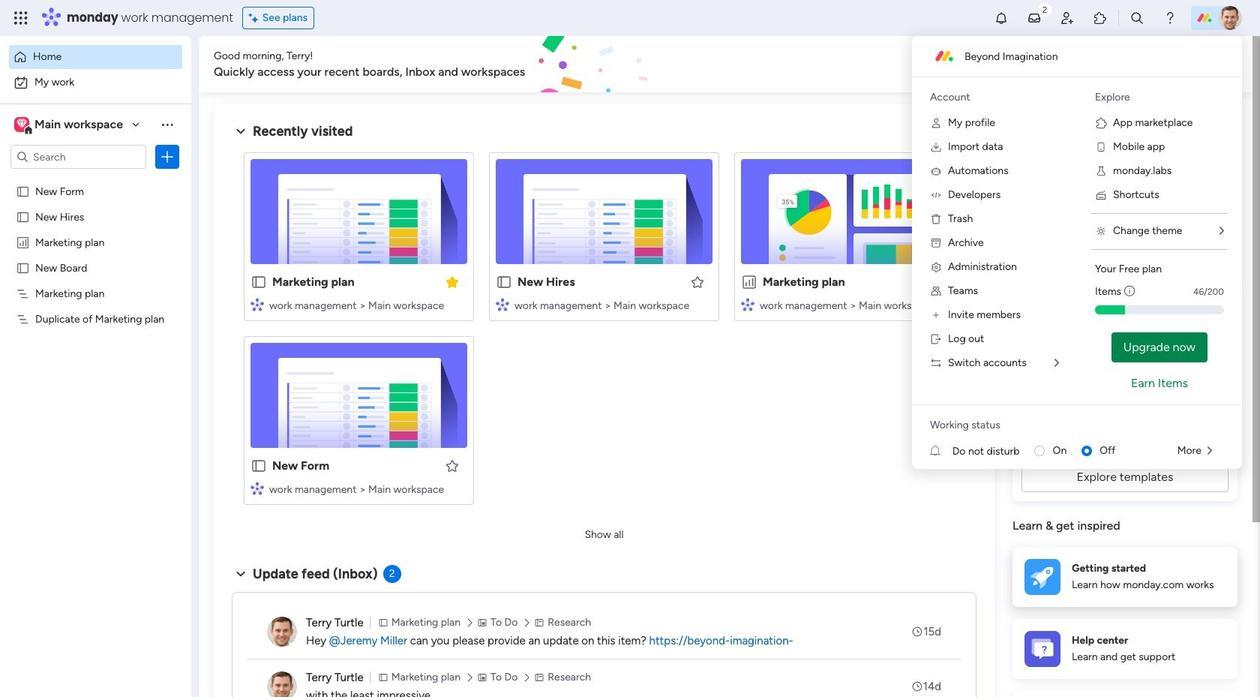 Task type: vqa. For each thing, say whether or not it's contained in the screenshot.
topmost check circle icon
no



Task type: describe. For each thing, give the bounding box(es) containing it.
templates image image
[[1026, 302, 1224, 405]]

invite members image
[[930, 309, 942, 321]]

public dashboard image
[[16, 235, 30, 249]]

workspace image
[[17, 116, 27, 133]]

close recently visited image
[[232, 122, 250, 140]]

import data image
[[930, 141, 942, 153]]

automations image
[[930, 165, 942, 177]]

select product image
[[14, 11, 29, 26]]

public board image
[[251, 274, 267, 290]]

teams image
[[930, 285, 942, 297]]

developers image
[[930, 189, 942, 201]]

archive image
[[930, 237, 942, 249]]

invite members image
[[1060, 11, 1075, 26]]

getting started element
[[1013, 547, 1238, 607]]

monday.labs image
[[1095, 165, 1107, 177]]

help image
[[1163, 11, 1178, 26]]

change theme image
[[1095, 225, 1107, 237]]

1 add to favorites image from the left
[[690, 274, 705, 289]]

notifications image
[[994, 11, 1009, 26]]

v2 info image
[[1125, 284, 1135, 299]]

0 vertical spatial option
[[9, 45, 182, 69]]

close update feed (inbox) image
[[232, 565, 250, 583]]

public dashboard image
[[741, 274, 758, 290]]

add to favorites image
[[445, 458, 460, 473]]



Task type: locate. For each thing, give the bounding box(es) containing it.
option
[[9, 45, 182, 69], [9, 71, 182, 95], [0, 177, 191, 180]]

terry turtle image
[[1218, 6, 1242, 30]]

0 vertical spatial terry turtle image
[[267, 617, 297, 647]]

Search in workspace field
[[32, 148, 125, 165]]

my profile image
[[930, 117, 942, 129]]

monday marketplace image
[[1093, 11, 1108, 26]]

public board image
[[16, 184, 30, 198], [16, 209, 30, 224], [16, 260, 30, 275], [496, 274, 512, 290], [251, 458, 267, 474]]

0 horizontal spatial add to favorites image
[[690, 274, 705, 289]]

list arrow image
[[1220, 226, 1224, 236]]

workspace selection element
[[14, 116, 125, 135]]

options image
[[160, 149, 175, 164]]

list box
[[0, 175, 191, 534]]

add to favorites image
[[690, 274, 705, 289], [936, 274, 951, 289]]

see plans image
[[249, 10, 262, 26]]

administration image
[[930, 261, 942, 273]]

help center element
[[1013, 619, 1238, 679]]

log out image
[[930, 333, 942, 345]]

trash image
[[930, 213, 942, 225]]

update feed image
[[1027, 11, 1042, 26]]

workspace options image
[[160, 117, 175, 132]]

1 terry turtle image from the top
[[267, 617, 297, 647]]

add to favorites image down administration icon
[[936, 274, 951, 289]]

add to favorites image left public dashboard image in the top of the page
[[690, 274, 705, 289]]

v2 user feedback image
[[1025, 56, 1036, 73]]

1 vertical spatial terry turtle image
[[267, 672, 297, 697]]

2 vertical spatial option
[[0, 177, 191, 180]]

workspace image
[[14, 116, 29, 133]]

terry turtle image
[[267, 617, 297, 647], [267, 672, 297, 697]]

2 add to favorites image from the left
[[936, 274, 951, 289]]

quick search results list box
[[232, 140, 977, 523]]

1 horizontal spatial add to favorites image
[[936, 274, 951, 289]]

search everything image
[[1130, 11, 1145, 26]]

v2 surfce notifications image
[[930, 443, 953, 459]]

2 image
[[1038, 1, 1052, 18]]

2 element
[[383, 565, 401, 583]]

1 vertical spatial option
[[9, 71, 182, 95]]

mobile app image
[[1095, 141, 1107, 153]]

remove from favorites image
[[445, 274, 460, 289]]

2 terry turtle image from the top
[[267, 672, 297, 697]]

shortcuts image
[[1095, 189, 1107, 201]]



